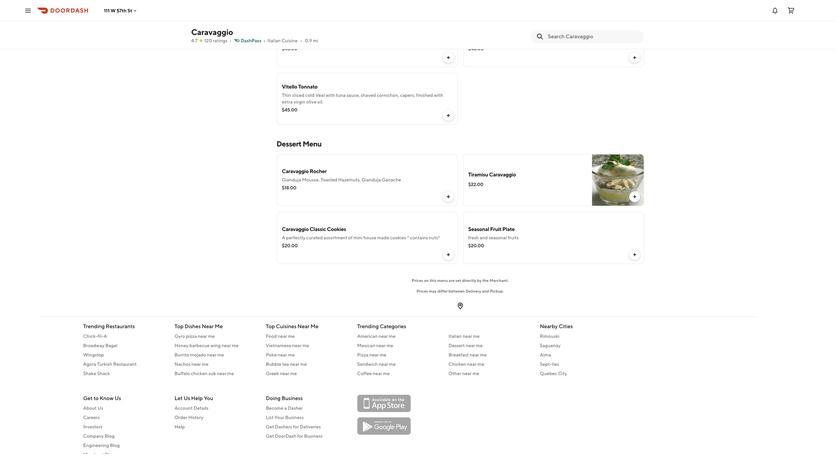 Task type: locate. For each thing, give the bounding box(es) containing it.
0 horizontal spatial trending
[[83, 324, 105, 330]]

1 horizontal spatial me
[[311, 324, 319, 330]]

1 $45.00 from the top
[[282, 46, 297, 51]]

engineering blog link
[[83, 443, 167, 449]]

1 vertical spatial blog
[[110, 443, 120, 449]]

near up coffee near me
[[379, 362, 388, 367]]

near down tea
[[280, 371, 289, 377]]

near up chicken near me
[[470, 353, 479, 358]]

near right sub
[[217, 371, 226, 377]]

0 vertical spatial menu
[[214, 36, 226, 42]]

1 horizontal spatial italian
[[449, 334, 462, 339]]

57th
[[117, 8, 127, 13]]

chicken for chicken milanese with arugula and tomato salad. $48.00
[[468, 38, 486, 43]]

near for greek near me
[[280, 371, 289, 377]]

virgin
[[294, 99, 305, 105]]

2 trending from the left
[[357, 324, 379, 330]]

•
[[229, 38, 231, 43], [264, 38, 265, 43], [300, 38, 302, 43]]

me for italian near me
[[473, 334, 480, 339]]

prices left on
[[412, 278, 423, 283]]

sub
[[208, 371, 216, 377]]

menu
[[214, 36, 226, 42], [303, 140, 322, 148]]

help down order
[[175, 425, 185, 430]]

• for 120 ratings •
[[229, 38, 231, 43]]

near for italian near me
[[463, 334, 472, 339]]

0 vertical spatial blog
[[105, 434, 115, 439]]

1 horizontal spatial veal
[[315, 93, 325, 98]]

1 vertical spatial business
[[285, 415, 304, 421]]

me for top dishes near me
[[215, 324, 223, 330]]

$45.00 inside vitello tonnato thin sliced cold veal with tuna sauce, shaved cornichon, capers, finished with extra virgin olive oil. $45.00
[[282, 107, 297, 113]]

2 vertical spatial dessert
[[449, 343, 465, 349]]

add item to cart image
[[446, 55, 451, 60], [446, 113, 451, 118], [446, 194, 451, 200], [632, 194, 637, 200], [446, 252, 451, 258], [632, 252, 637, 258]]

$20.00
[[282, 243, 298, 249], [468, 243, 484, 249]]

$45.00 down cuisine
[[282, 46, 297, 51]]

$20.00 down the fresh
[[468, 243, 484, 249]]

business down dasher
[[285, 415, 304, 421]]

chicken up "$48.00"
[[468, 38, 486, 43]]

0 vertical spatial prices
[[412, 278, 423, 283]]

add item to cart image for vitello tonnato
[[446, 113, 451, 118]]

near down breakfast near me
[[467, 362, 477, 367]]

tomato
[[543, 38, 558, 43]]

• right ratings
[[229, 38, 231, 43]]

veal
[[282, 38, 291, 43], [315, 93, 325, 98]]

account details
[[175, 406, 208, 411]]

prices left may on the bottom of the page
[[417, 289, 428, 294]]

restaurant
[[113, 362, 137, 367]]

gianduja up $18.00
[[282, 177, 301, 183]]

me up sandwich near me
[[380, 353, 386, 358]]

near inside "link"
[[462, 371, 472, 377]]

me up dessert near me
[[473, 334, 480, 339]]

with left "wild" at the top of page
[[347, 38, 356, 43]]

1 vertical spatial italian
[[449, 334, 462, 339]]

1 $20.00 from the left
[[282, 243, 298, 249]]

1 vertical spatial dessert menu
[[277, 140, 322, 148]]

*
[[407, 235, 409, 241]]

2 top from the left
[[266, 324, 275, 330]]

american near me
[[357, 334, 396, 339]]

tiramisu caravaggio image
[[592, 154, 644, 206]]

1 horizontal spatial menu
[[303, 140, 322, 148]]

chicken inside chicken milanese with arugula and tomato salad. $48.00
[[468, 38, 486, 43]]

us right know
[[115, 396, 121, 402]]

turkish
[[97, 362, 112, 367]]

poke near me link
[[266, 352, 349, 359]]

trending up american
[[357, 324, 379, 330]]

near for pizza near me
[[369, 353, 379, 358]]

2 horizontal spatial us
[[184, 396, 190, 402]]

saguenay
[[540, 343, 561, 349]]

near up poke near me link
[[292, 343, 302, 349]]

breakfast
[[449, 353, 469, 358]]

get down list
[[266, 425, 274, 430]]

caravaggio right tiramisu
[[489, 172, 516, 178]]

0 vertical spatial help
[[191, 396, 203, 402]]

near
[[198, 334, 207, 339], [278, 334, 287, 339], [379, 334, 388, 339], [463, 334, 472, 339], [222, 343, 231, 349], [292, 343, 302, 349], [376, 343, 386, 349], [466, 343, 475, 349], [207, 353, 216, 358], [278, 353, 287, 358], [369, 353, 379, 358], [470, 353, 479, 358], [192, 362, 201, 367], [290, 362, 299, 367], [379, 362, 388, 367], [467, 362, 477, 367], [217, 371, 226, 377], [280, 371, 289, 377], [373, 371, 382, 377], [462, 371, 472, 377]]

me down pizza near me link
[[389, 362, 396, 367]]

cities
[[559, 324, 573, 330]]

0 horizontal spatial gianduja
[[282, 177, 301, 183]]

2 horizontal spatial •
[[300, 38, 302, 43]]

top up the food
[[266, 324, 275, 330]]

buffalo chicken sub near me
[[175, 371, 234, 377]]

chick-
[[83, 334, 98, 339]]

and down seasonal
[[480, 235, 488, 241]]

0 horizontal spatial italian
[[267, 38, 281, 43]]

veal scaloppini in lemon sauce with wild mushrooms. $45.00
[[282, 38, 392, 51]]

capers,
[[400, 93, 415, 98]]

and left tomato
[[534, 38, 542, 43]]

near down chicken near me
[[462, 371, 472, 377]]

1 trending from the left
[[83, 324, 105, 330]]

mexican near me link
[[357, 343, 441, 349]]

0 horizontal spatial •
[[229, 38, 231, 43]]

of
[[348, 235, 353, 241]]

a
[[282, 235, 285, 241], [104, 334, 107, 339]]

1 vertical spatial help
[[175, 425, 185, 430]]

0 horizontal spatial veal
[[282, 38, 291, 43]]

company blog link
[[83, 433, 167, 440]]

dessert
[[197, 36, 213, 42], [277, 140, 301, 148], [449, 343, 465, 349]]

are
[[449, 278, 455, 283]]

trending for trending categories
[[357, 324, 379, 330]]

1 vertical spatial menu
[[303, 140, 322, 148]]

honey barbecue wing near me
[[175, 343, 239, 349]]

near for sandwich near me
[[379, 362, 388, 367]]

sandwich
[[357, 362, 378, 367]]

me inside "link"
[[473, 371, 479, 377]]

a inside chick-fil-a link
[[104, 334, 107, 339]]

me down the nachos near me link
[[227, 371, 234, 377]]

open menu image
[[24, 7, 32, 15]]

and inside seasonal fruit plate fresh and seasonal fruits $20.00
[[480, 235, 488, 241]]

top for top cuisines near me
[[266, 324, 275, 330]]

0 horizontal spatial help
[[175, 425, 185, 430]]

caravaggio up 120
[[191, 27, 233, 37]]

dessert near me link
[[449, 343, 532, 349]]

me up gyro pizza near me link
[[215, 324, 223, 330]]

2 $45.00 from the top
[[282, 107, 297, 113]]

$45.00 down "extra"
[[282, 107, 297, 113]]

italian left cuisine
[[267, 38, 281, 43]]

1 vertical spatial dessert
[[277, 140, 301, 148]]

quebec
[[540, 371, 557, 377]]

cookies
[[390, 235, 406, 241]]

1 • from the left
[[229, 38, 231, 43]]

$45.00 inside veal scaloppini in lemon sauce with wild mushrooms. $45.00
[[282, 46, 297, 51]]

pizza
[[357, 353, 369, 358]]

1 vertical spatial get
[[266, 425, 274, 430]]

0 vertical spatial dessert menu
[[197, 36, 226, 42]]

near for chicken near me
[[467, 362, 477, 367]]

me up buffalo chicken sub near me
[[202, 362, 209, 367]]

menu up rocher
[[303, 140, 322, 148]]

poke
[[266, 353, 277, 358]]

2 near from the left
[[298, 324, 310, 330]]

chicken for chicken near me
[[449, 362, 466, 367]]

caravaggio for caravaggio
[[191, 27, 233, 37]]

1 horizontal spatial near
[[298, 324, 310, 330]]

become a dasher link
[[266, 405, 349, 412]]

caravaggio up perfectly
[[282, 226, 309, 233]]

near for nachos near me
[[192, 362, 201, 367]]

me down 'bubble tea near me'
[[290, 371, 297, 377]]

near up tea
[[278, 353, 287, 358]]

get for get doordash for business
[[266, 434, 274, 439]]

1 horizontal spatial chicken
[[468, 38, 486, 43]]

prices for prices may differ between delivery and pickup.
[[417, 289, 428, 294]]

blog down the company blog link
[[110, 443, 120, 449]]

veal left scaloppini
[[282, 38, 291, 43]]

0 vertical spatial italian
[[267, 38, 281, 43]]

near up barbecue
[[198, 334, 207, 339]]

$20.00 down perfectly
[[282, 243, 298, 249]]

1 horizontal spatial a
[[282, 235, 285, 241]]

business down deliveries
[[304, 434, 323, 439]]

me up food near me link
[[311, 324, 319, 330]]

me down top cuisines near me
[[288, 334, 295, 339]]

chicken down breakfast
[[449, 362, 466, 367]]

0 horizontal spatial top
[[175, 324, 184, 330]]

menu right 120
[[214, 36, 226, 42]]

1 horizontal spatial trending
[[357, 324, 379, 330]]

salad.
[[559, 38, 571, 43]]

gianduja
[[282, 177, 301, 183], [362, 177, 381, 183]]

become a dasher
[[266, 406, 303, 411]]

near up dessert near me
[[463, 334, 472, 339]]

notification bell image
[[771, 7, 779, 15]]

w
[[111, 8, 116, 13]]

me inside 'link'
[[389, 334, 396, 339]]

near for food near me
[[278, 334, 287, 339]]

1 vertical spatial veal
[[315, 93, 325, 98]]

blog up engineering blog
[[105, 434, 115, 439]]

gianduja left ganache
[[362, 177, 381, 183]]

caravaggio
[[191, 27, 233, 37], [282, 168, 309, 175], [489, 172, 516, 178], [282, 226, 309, 233]]

and down the
[[482, 289, 489, 294]]

american
[[357, 334, 378, 339]]

menu inside button
[[214, 36, 226, 42]]

1 top from the left
[[175, 324, 184, 330]]

near down wing
[[207, 353, 216, 358]]

2 vertical spatial get
[[266, 434, 274, 439]]

• left 0.9
[[300, 38, 302, 43]]

with right finished
[[434, 93, 443, 98]]

and inside chicken milanese with arugula and tomato salad. $48.00
[[534, 38, 542, 43]]

1 vertical spatial for
[[297, 434, 303, 439]]

for up get doordash for business
[[293, 425, 299, 430]]

1 horizontal spatial dessert menu
[[277, 140, 322, 148]]

for for dashers
[[293, 425, 299, 430]]

get doordash for business link
[[266, 433, 349, 440]]

$22.00
[[468, 182, 484, 187]]

chicken near me
[[449, 362, 484, 367]]

chicken
[[191, 371, 208, 377]]

0 horizontal spatial us
[[98, 406, 103, 411]]

add item to cart image
[[632, 55, 637, 60]]

1 horizontal spatial $20.00
[[468, 243, 484, 249]]

me down the american near me 'link' at the bottom
[[387, 343, 393, 349]]

trending for trending restaurants
[[83, 324, 105, 330]]

near down trending categories
[[379, 334, 388, 339]]

1 vertical spatial prices
[[417, 289, 428, 294]]

near down mojado
[[192, 362, 201, 367]]

0 horizontal spatial $20.00
[[282, 243, 298, 249]]

tea
[[282, 362, 289, 367]]

with
[[347, 38, 356, 43], [507, 38, 516, 43], [326, 93, 335, 98], [434, 93, 443, 98]]

trending restaurants
[[83, 324, 135, 330]]

dessert inside button
[[197, 36, 213, 42]]

food
[[266, 334, 277, 339]]

$45.00
[[282, 46, 297, 51], [282, 107, 297, 113]]

• right dashpass at the left top
[[264, 38, 265, 43]]

blog for company blog
[[105, 434, 115, 439]]

me right wing
[[232, 343, 239, 349]]

business up dasher
[[282, 396, 303, 402]]

business inside "link"
[[285, 415, 304, 421]]

near right wing
[[222, 343, 231, 349]]

chick-fil-a link
[[83, 333, 167, 340]]

add item to cart image for caravaggio classic cookies
[[446, 252, 451, 258]]

trending up chick-fil-a at the bottom of the page
[[83, 324, 105, 330]]

top up gyro
[[175, 324, 184, 330]]

gyro pizza near me link
[[175, 333, 258, 340]]

1 vertical spatial $45.00
[[282, 107, 297, 113]]

caravaggio inside caravaggio classic cookies a perfectly curated assortment of mini house made cookies * contains nuts* $20.00
[[282, 226, 309, 233]]

dessert near me
[[449, 343, 483, 349]]

3 • from the left
[[300, 38, 302, 43]]

mushrooms.
[[367, 38, 392, 43]]

with left arugula
[[507, 38, 516, 43]]

1 near from the left
[[202, 324, 214, 330]]

near up gyro pizza near me link
[[202, 324, 214, 330]]

120
[[204, 38, 212, 43]]

0 vertical spatial $45.00
[[282, 46, 297, 51]]

1 vertical spatial a
[[104, 334, 107, 339]]

contains
[[410, 235, 428, 241]]

me down vietnamese near me
[[288, 353, 295, 358]]

a down the trending restaurants
[[104, 334, 107, 339]]

veal up oil.
[[315, 93, 325, 98]]

categories
[[380, 324, 406, 330]]

0 vertical spatial business
[[282, 396, 303, 402]]

pizza near me link
[[357, 352, 441, 359]]

shaved
[[361, 93, 376, 98]]

caravaggio classic cookies a perfectly curated assortment of mini house made cookies * contains nuts* $20.00
[[282, 226, 440, 249]]

history
[[188, 415, 203, 421]]

me up breakfast near me link
[[476, 343, 483, 349]]

mousse,
[[302, 177, 320, 183]]

sandwich near me
[[357, 362, 396, 367]]

1 horizontal spatial •
[[264, 38, 265, 43]]

0 vertical spatial veal
[[282, 38, 291, 43]]

me up chicken near me link
[[480, 353, 487, 358]]

a left perfectly
[[282, 235, 285, 241]]

restaurants
[[106, 324, 135, 330]]

me up poke near me link
[[303, 343, 309, 349]]

add item to cart image for seasonal fruit plate
[[632, 252, 637, 258]]

get for get to know us
[[83, 396, 93, 402]]

mi
[[313, 38, 318, 43]]

0 vertical spatial and
[[534, 38, 542, 43]]

0 horizontal spatial dessert
[[197, 36, 213, 42]]

veal inside veal scaloppini in lemon sauce with wild mushrooms. $45.00
[[282, 38, 291, 43]]

0 horizontal spatial menu
[[214, 36, 226, 42]]

sept-iles link
[[540, 361, 623, 368]]

me down sandwich near me
[[383, 371, 390, 377]]

0 horizontal spatial a
[[104, 334, 107, 339]]

us right "let" at the bottom left of the page
[[184, 396, 190, 402]]

and for with
[[534, 38, 542, 43]]

near inside 'link'
[[379, 334, 388, 339]]

for down get dashers for deliveries
[[297, 434, 303, 439]]

me down chicken near me
[[473, 371, 479, 377]]

me down categories
[[389, 334, 396, 339]]

other near me
[[449, 371, 479, 377]]

1 horizontal spatial gianduja
[[362, 177, 381, 183]]

0 vertical spatial a
[[282, 235, 285, 241]]

shack
[[97, 371, 110, 377]]

caravaggio inside caravaggio rocher gianduja mousse, toasted hazelnuts, gianduja ganache $18.00
[[282, 168, 309, 175]]

near up vietnamese in the left bottom of the page
[[278, 334, 287, 339]]

get left "to"
[[83, 396, 93, 402]]

near down american near me
[[376, 343, 386, 349]]

blog
[[105, 434, 115, 439], [110, 443, 120, 449]]

saguenay link
[[540, 343, 623, 349]]

me for mexican near me
[[387, 343, 393, 349]]

$20.00 inside seasonal fruit plate fresh and seasonal fruits $20.00
[[468, 243, 484, 249]]

me for chicken near me
[[478, 362, 484, 367]]

2 $20.00 from the left
[[468, 243, 484, 249]]

0 vertical spatial get
[[83, 396, 93, 402]]

0 horizontal spatial chicken
[[449, 362, 466, 367]]

us down get to know us
[[98, 406, 103, 411]]

0 items, open order cart image
[[787, 7, 795, 15]]

wingstop
[[83, 353, 104, 358]]

0 vertical spatial dessert
[[197, 36, 213, 42]]

dashpass •
[[241, 38, 265, 43]]

me down breakfast near me link
[[478, 362, 484, 367]]

mexican near me
[[357, 343, 393, 349]]

0 horizontal spatial dessert menu
[[197, 36, 226, 42]]

chicken inside chicken near me link
[[449, 362, 466, 367]]

0 horizontal spatial me
[[215, 324, 223, 330]]

pizza
[[186, 334, 197, 339]]

caravaggio up $18.00
[[282, 168, 309, 175]]

2 • from the left
[[264, 38, 265, 43]]

help up details
[[191, 396, 203, 402]]

me for poke near me
[[288, 353, 295, 358]]

details
[[194, 406, 208, 411]]

0 vertical spatial chicken
[[468, 38, 486, 43]]

1 horizontal spatial top
[[266, 324, 275, 330]]

0 vertical spatial for
[[293, 425, 299, 430]]

near down sandwich near me
[[373, 371, 382, 377]]

near up food near me link
[[298, 324, 310, 330]]

italian up dessert near me
[[449, 334, 462, 339]]

get left doordash
[[266, 434, 274, 439]]

1 vertical spatial and
[[480, 235, 488, 241]]

dessert menu inside button
[[197, 36, 226, 42]]

1 me from the left
[[215, 324, 223, 330]]

2 me from the left
[[311, 324, 319, 330]]

near down mexican near me
[[369, 353, 379, 358]]

0 horizontal spatial near
[[202, 324, 214, 330]]

0.9
[[305, 38, 312, 43]]

blog inside "link"
[[110, 443, 120, 449]]

fruits
[[508, 235, 519, 241]]

1 vertical spatial chicken
[[449, 362, 466, 367]]

2 horizontal spatial dessert
[[449, 343, 465, 349]]

near up breakfast near me
[[466, 343, 475, 349]]

made
[[377, 235, 389, 241]]

a
[[284, 406, 287, 411]]

dessert menu button
[[191, 33, 269, 45]]

doing
[[266, 396, 281, 402]]



Task type: vqa. For each thing, say whether or not it's contained in the screenshot.


Task type: describe. For each thing, give the bounding box(es) containing it.
arugula
[[517, 38, 533, 43]]

sauce
[[334, 38, 346, 43]]

nearby
[[540, 324, 558, 330]]

careers link
[[83, 415, 167, 421]]

sauce,
[[347, 93, 360, 98]]

caravaggio for caravaggio classic cookies a perfectly curated assortment of mini house made cookies * contains nuts* $20.00
[[282, 226, 309, 233]]

honey
[[175, 343, 189, 349]]

near right tea
[[290, 362, 299, 367]]

in
[[315, 38, 318, 43]]

me for food near me
[[288, 334, 295, 339]]

coffee
[[357, 371, 372, 377]]

rimouski link
[[540, 333, 623, 340]]

me for breakfast near me
[[480, 353, 487, 358]]

2 gianduja from the left
[[362, 177, 381, 183]]

2 vertical spatial and
[[482, 289, 489, 294]]

tiramisu caravaggio
[[468, 172, 516, 178]]

top for top dishes near me
[[175, 324, 184, 330]]

us for let us help you
[[184, 396, 190, 402]]

near for poke near me
[[278, 353, 287, 358]]

Item Search search field
[[548, 33, 639, 40]]

111
[[104, 8, 110, 13]]

near for vietnamese near me
[[292, 343, 302, 349]]

agora
[[83, 362, 96, 367]]

me down honey barbecue wing near me link
[[217, 353, 224, 358]]

iles
[[552, 362, 559, 367]]

$18.00
[[282, 185, 296, 191]]

deliveries
[[300, 425, 321, 430]]

pizza near me
[[357, 353, 386, 358]]

vitello
[[282, 84, 297, 90]]

1 horizontal spatial help
[[191, 396, 203, 402]]

caravaggio for caravaggio rocher gianduja mousse, toasted hazelnuts, gianduja ganache $18.00
[[282, 168, 309, 175]]

chick-fil-a
[[83, 334, 107, 339]]

1 gianduja from the left
[[282, 177, 301, 183]]

house
[[364, 235, 376, 241]]

about
[[83, 406, 97, 411]]

me for pizza near me
[[380, 353, 386, 358]]

burrito mojado near me
[[175, 353, 224, 358]]

me for vietnamese near me
[[303, 343, 309, 349]]

rocher
[[310, 168, 327, 175]]

dessert for dessert near me link
[[449, 343, 465, 349]]

me for top cuisines near me
[[311, 324, 319, 330]]

alma
[[540, 353, 551, 358]]

me for nachos near me
[[202, 362, 209, 367]]

dasher
[[288, 406, 303, 411]]

bubble tea near me
[[266, 362, 307, 367]]

vietnamese
[[266, 343, 291, 349]]

meat
[[197, 24, 207, 30]]

shake shack link
[[83, 371, 167, 377]]

hazelnuts,
[[338, 177, 361, 183]]

burrito mojado near me link
[[175, 352, 258, 359]]

the
[[483, 278, 489, 283]]

get for get dashers for deliveries
[[266, 425, 274, 430]]

add item to cart image for caravaggio rocher
[[446, 194, 451, 200]]

seasonal
[[489, 235, 507, 241]]

tiramisu
[[468, 172, 488, 178]]

near for cuisines
[[298, 324, 310, 330]]

nuts*
[[429, 235, 440, 241]]

dishes
[[185, 324, 201, 330]]

• for italian cuisine • 0.9 mi
[[300, 38, 302, 43]]

careers
[[83, 415, 100, 421]]

dessert for "dessert menu" button
[[197, 36, 213, 42]]

to
[[94, 396, 99, 402]]

veal inside vitello tonnato thin sliced cold veal with tuna sauce, shaved cornichon, capers, finished with extra virgin olive oil. $45.00
[[315, 93, 325, 98]]

account details link
[[175, 405, 258, 412]]

me for sandwich near me
[[389, 362, 396, 367]]

burrito
[[175, 353, 189, 358]]

2 vertical spatial business
[[304, 434, 323, 439]]

with left tuna
[[326, 93, 335, 98]]

blog for engineering blog
[[110, 443, 120, 449]]

olive
[[306, 99, 316, 105]]

vitello tonnato thin sliced cold veal with tuna sauce, shaved cornichon, capers, finished with extra virgin olive oil. $45.00
[[282, 84, 443, 113]]

near for dishes
[[202, 324, 214, 330]]

about us link
[[83, 405, 167, 412]]

$48.00
[[468, 46, 484, 51]]

for for doordash
[[297, 434, 303, 439]]

a inside caravaggio classic cookies a perfectly curated assortment of mini house made cookies * contains nuts* $20.00
[[282, 235, 285, 241]]

buffalo chicken sub near me link
[[175, 371, 258, 377]]

cornichon,
[[377, 93, 399, 98]]

plate
[[503, 226, 515, 233]]

with inside chicken milanese with arugula and tomato salad. $48.00
[[507, 38, 516, 43]]

me for coffee near me
[[383, 371, 390, 377]]

become
[[266, 406, 283, 411]]

chicken near me link
[[449, 361, 532, 368]]

near for mexican near me
[[376, 343, 386, 349]]

me up wing
[[208, 334, 215, 339]]

$20.00 inside caravaggio classic cookies a perfectly curated assortment of mini house made cookies * contains nuts* $20.00
[[282, 243, 298, 249]]

fil-
[[98, 334, 104, 339]]

me for greek near me
[[290, 371, 297, 377]]

barbecue
[[189, 343, 210, 349]]

near for coffee near me
[[373, 371, 382, 377]]

coffee near me link
[[357, 371, 441, 377]]

1 horizontal spatial dessert
[[277, 140, 301, 148]]

top cuisines near me
[[266, 324, 319, 330]]

4.7
[[191, 38, 198, 43]]

thin
[[282, 93, 291, 98]]

bubble
[[266, 362, 281, 367]]

st
[[128, 8, 132, 13]]

near for other near me
[[462, 371, 472, 377]]

near for dessert near me
[[466, 343, 475, 349]]

broadway bagel
[[83, 343, 118, 349]]

italian for italian near me
[[449, 334, 462, 339]]

italian for italian cuisine • 0.9 mi
[[267, 38, 281, 43]]

get dashers for deliveries link
[[266, 424, 349, 431]]

me for dessert near me
[[476, 343, 483, 349]]

agora turkish restaurant link
[[83, 361, 167, 368]]

breakfast near me
[[449, 353, 487, 358]]

111 w 57th st button
[[104, 8, 138, 13]]

us for about us
[[98, 406, 103, 411]]

bubble tea near me link
[[266, 361, 349, 368]]

italian near me
[[449, 334, 480, 339]]

mini
[[354, 235, 363, 241]]

company blog
[[83, 434, 115, 439]]

sept-
[[540, 362, 552, 367]]

me for american near me
[[389, 334, 396, 339]]

delivery
[[466, 289, 481, 294]]

breakfast near me link
[[449, 352, 532, 359]]

me down poke near me link
[[300, 362, 307, 367]]

and for plate
[[480, 235, 488, 241]]

greek
[[266, 371, 279, 377]]

by
[[477, 278, 482, 283]]

fruit
[[490, 226, 502, 233]]

me for other near me
[[473, 371, 479, 377]]

get to know us
[[83, 396, 121, 402]]

prices on this menu are set directly by the merchant .
[[412, 278, 509, 283]]

nachos
[[175, 362, 191, 367]]

alma link
[[540, 352, 623, 359]]

.
[[508, 278, 509, 283]]

vietnamese near me
[[266, 343, 309, 349]]

prices for prices on this menu are set directly by the merchant .
[[412, 278, 423, 283]]

investors link
[[83, 424, 167, 431]]

curated
[[306, 235, 323, 241]]

with inside veal scaloppini in lemon sauce with wild mushrooms. $45.00
[[347, 38, 356, 43]]

1 horizontal spatial us
[[115, 396, 121, 402]]

near for american near me
[[379, 334, 388, 339]]

engineering
[[83, 443, 109, 449]]

near for breakfast near me
[[470, 353, 479, 358]]



